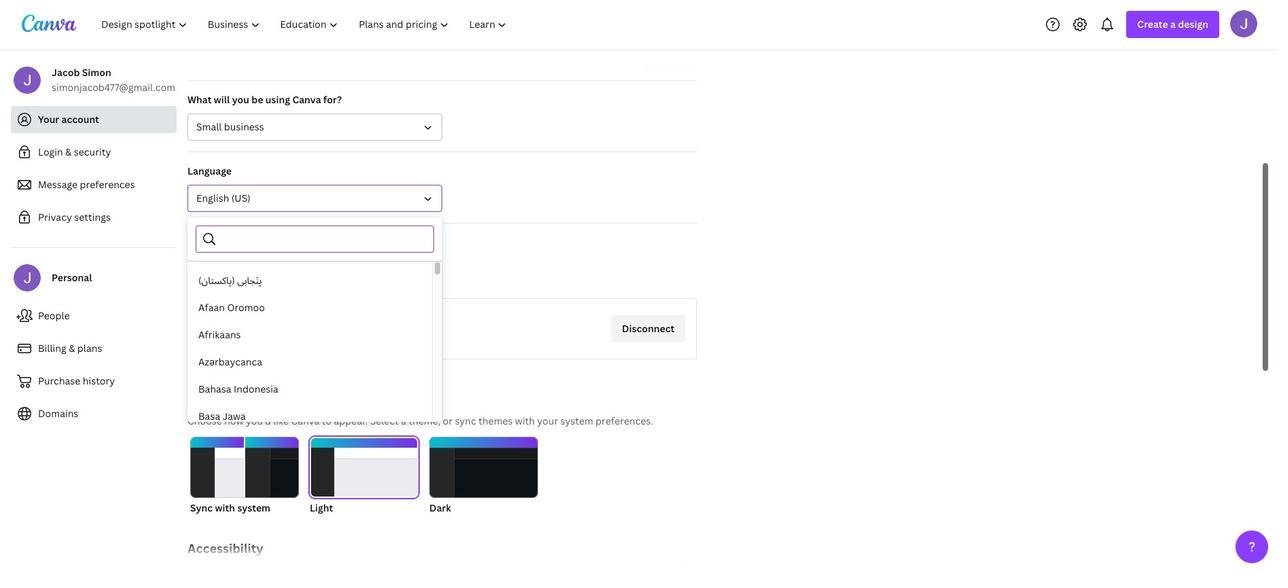 Task type: describe. For each thing, give the bounding box(es) containing it.
bahasa
[[198, 382, 231, 395]]

پن٘جابی (پاکستان) button
[[187, 267, 432, 294]]

afrikaans
[[198, 328, 241, 341]]

privacy settings
[[38, 211, 111, 223]]

billing
[[38, 342, 66, 355]]

your
[[38, 113, 59, 126]]

create a design
[[1137, 18, 1208, 31]]

message preferences link
[[11, 171, 177, 198]]

disconnect
[[622, 322, 675, 335]]

basa jawa button
[[187, 403, 432, 430]]

login
[[38, 145, 63, 158]]

log
[[299, 273, 313, 286]]

small
[[196, 120, 222, 133]]

(پاکستان)
[[198, 274, 235, 287]]

(us)
[[231, 192, 250, 204]]

theme choose how you'd like canva to appear. select a theme, or sync themes with your system preferences.
[[187, 392, 653, 427]]

Small business button
[[187, 113, 442, 141]]

what will you be using canva for?
[[187, 93, 342, 106]]

preferences
[[80, 178, 135, 191]]

services that you use to log in to canva
[[187, 273, 367, 286]]

language
[[187, 164, 232, 177]]

history
[[83, 374, 115, 387]]

your account
[[38, 113, 99, 126]]

purchase history
[[38, 374, 115, 387]]

message
[[38, 178, 78, 191]]

language: english (us) list box
[[187, 267, 432, 574]]

privacy settings link
[[11, 204, 177, 231]]

connected
[[187, 236, 238, 249]]

you'd
[[246, 414, 271, 427]]

themes
[[479, 414, 513, 427]]

your
[[537, 414, 558, 427]]

people link
[[11, 302, 177, 329]]

top level navigation element
[[92, 11, 519, 38]]

Sync with system button
[[190, 437, 299, 516]]

select
[[370, 414, 399, 427]]

for?
[[323, 93, 342, 106]]

like
[[273, 414, 289, 427]]

basa
[[198, 410, 220, 423]]

small business
[[196, 120, 264, 133]]

dark
[[429, 501, 451, 514]]

sync
[[455, 414, 476, 427]]

پن٘جابی (پاکستان)
[[198, 274, 262, 287]]

simon
[[82, 66, 111, 79]]

afaan oromoo
[[198, 301, 265, 314]]

privacy
[[38, 211, 72, 223]]

in
[[316, 273, 324, 286]]

domains link
[[11, 400, 177, 427]]

english
[[196, 192, 229, 204]]

to inside theme choose how you'd like canva to appear. select a theme, or sync themes with your system preferences.
[[322, 414, 332, 427]]

be
[[252, 93, 263, 106]]

& for billing
[[69, 342, 75, 355]]

your account link
[[11, 106, 177, 133]]

use
[[269, 273, 285, 286]]

jacob simon image
[[1230, 10, 1257, 37]]

account
[[61, 113, 99, 126]]

light
[[310, 501, 333, 514]]

preferences.
[[596, 414, 653, 427]]

login & security
[[38, 145, 111, 158]]

afrikaans option
[[187, 321, 432, 348]]

indonesia
[[234, 382, 278, 395]]

accounts
[[270, 236, 312, 249]]

azərbaycanca
[[198, 355, 262, 368]]



Task type: locate. For each thing, give the bounding box(es) containing it.
1 horizontal spatial system
[[560, 414, 593, 427]]

with left your
[[515, 414, 535, 427]]

1 vertical spatial you
[[250, 273, 267, 286]]

jacob
[[52, 66, 80, 79]]

billing & plans
[[38, 342, 102, 355]]

canva right like
[[291, 414, 320, 427]]

0 vertical spatial system
[[560, 414, 593, 427]]

purchase
[[38, 374, 80, 387]]

edit button
[[643, 42, 697, 69]]

canva inside theme choose how you'd like canva to appear. select a theme, or sync themes with your system preferences.
[[291, 414, 320, 427]]

a left design at the right of page
[[1170, 18, 1176, 31]]

simonjacob477@gmail.com
[[52, 81, 175, 94]]

2 vertical spatial canva
[[291, 414, 320, 427]]

bahasa indonesia button
[[187, 376, 432, 403]]

theme
[[187, 392, 228, 408]]

basa jawa option
[[187, 403, 432, 430]]

billing & plans link
[[11, 335, 177, 362]]

afaan
[[198, 301, 225, 314]]

connected social accounts
[[187, 236, 312, 249]]

a inside theme choose how you'd like canva to appear. select a theme, or sync themes with your system preferences.
[[401, 414, 406, 427]]

1 vertical spatial a
[[401, 414, 406, 427]]

settings
[[74, 211, 111, 223]]

disconnect button
[[611, 315, 685, 342]]

with right sync
[[215, 501, 235, 514]]

design
[[1178, 18, 1208, 31]]

login & security link
[[11, 139, 177, 166]]

you left be
[[232, 93, 249, 106]]

Light button
[[310, 437, 418, 516]]

0 vertical spatial a
[[1170, 18, 1176, 31]]

create
[[1137, 18, 1168, 31]]

None search field
[[223, 226, 425, 252]]

Language: English (US) button
[[187, 185, 442, 212]]

canva left for?
[[292, 93, 321, 106]]

you
[[232, 93, 249, 106], [250, 273, 267, 286]]

a
[[1170, 18, 1176, 31], [401, 414, 406, 427]]

&
[[65, 145, 72, 158], [69, 342, 75, 355]]

basa jawa
[[198, 410, 246, 423]]

what
[[187, 93, 212, 106]]

people
[[38, 309, 70, 322]]

0 horizontal spatial a
[[401, 414, 406, 427]]

bahasa indonesia
[[198, 382, 278, 395]]

accessibility
[[187, 540, 263, 556]]

jacob simon simonjacob477@gmail.com
[[52, 66, 175, 94]]

afaan oromoo button
[[187, 294, 432, 321]]

will
[[214, 93, 230, 106]]

system right your
[[560, 414, 593, 427]]

a inside 'create a design' dropdown button
[[1170, 18, 1176, 31]]

with inside button
[[215, 501, 235, 514]]

1 horizontal spatial with
[[515, 414, 535, 427]]

1 horizontal spatial a
[[1170, 18, 1176, 31]]

theme,
[[409, 414, 440, 427]]

plans
[[77, 342, 102, 355]]

afaan oromoo option
[[187, 294, 432, 321]]

canva for what
[[292, 93, 321, 106]]

canva for theme
[[291, 414, 320, 427]]

afrikaans button
[[187, 321, 432, 348]]

& left plans
[[69, 342, 75, 355]]

security
[[74, 145, 111, 158]]

0 vertical spatial &
[[65, 145, 72, 158]]

0 horizontal spatial with
[[215, 501, 235, 514]]

you for will
[[232, 93, 249, 106]]

or
[[443, 414, 453, 427]]

appear.
[[334, 414, 368, 427]]

system
[[560, 414, 593, 427], [237, 501, 270, 514]]

0 vertical spatial you
[[232, 93, 249, 106]]

to left "appear."
[[322, 414, 332, 427]]

a right select
[[401, 414, 406, 427]]

message preferences
[[38, 178, 135, 191]]

azərbaycanca button
[[187, 348, 432, 376]]

canva
[[292, 93, 321, 106], [339, 273, 367, 286], [291, 414, 320, 427]]

1 vertical spatial canva
[[339, 273, 367, 286]]

personal
[[52, 271, 92, 284]]

business
[[224, 120, 264, 133]]

bahasa indonesia option
[[187, 376, 432, 403]]

create a design button
[[1127, 11, 1219, 38]]

with inside theme choose how you'd like canva to appear. select a theme, or sync themes with your system preferences.
[[515, 414, 535, 427]]

purchase history link
[[11, 368, 177, 395]]

oromoo
[[227, 301, 265, 314]]

& right login
[[65, 145, 72, 158]]

1 vertical spatial with
[[215, 501, 235, 514]]

Dark button
[[429, 437, 538, 516]]

1 vertical spatial &
[[69, 342, 75, 355]]

to right in
[[326, 273, 336, 286]]

azərbaycanca option
[[187, 348, 432, 376]]

using
[[266, 93, 290, 106]]

you for that
[[250, 273, 267, 286]]

system inside theme choose how you'd like canva to appear. select a theme, or sync themes with your system preferences.
[[560, 414, 593, 427]]

canva right in
[[339, 273, 367, 286]]

to left log on the top of the page
[[287, 273, 297, 286]]

jawa
[[223, 410, 246, 423]]

sync
[[190, 501, 213, 514]]

how
[[224, 414, 244, 427]]

پن٘جابی
[[237, 274, 262, 287]]

1 vertical spatial system
[[237, 501, 270, 514]]

0 horizontal spatial system
[[237, 501, 270, 514]]

edit
[[660, 49, 679, 62]]

services
[[187, 273, 226, 286]]

پن٘جابی (پاکستان) option
[[187, 267, 432, 294]]

to
[[287, 273, 297, 286], [326, 273, 336, 286], [322, 414, 332, 427]]

choose
[[187, 414, 222, 427]]

social
[[241, 236, 268, 249]]

english (us)
[[196, 192, 250, 204]]

sync with system
[[190, 501, 270, 514]]

that
[[229, 273, 247, 286]]

system inside button
[[237, 501, 270, 514]]

you left use
[[250, 273, 267, 286]]

with
[[515, 414, 535, 427], [215, 501, 235, 514]]

0 vertical spatial with
[[515, 414, 535, 427]]

system up accessibility
[[237, 501, 270, 514]]

domains
[[38, 407, 78, 420]]

& for login
[[65, 145, 72, 158]]

0 vertical spatial canva
[[292, 93, 321, 106]]



Task type: vqa. For each thing, say whether or not it's contained in the screenshot.
&
yes



